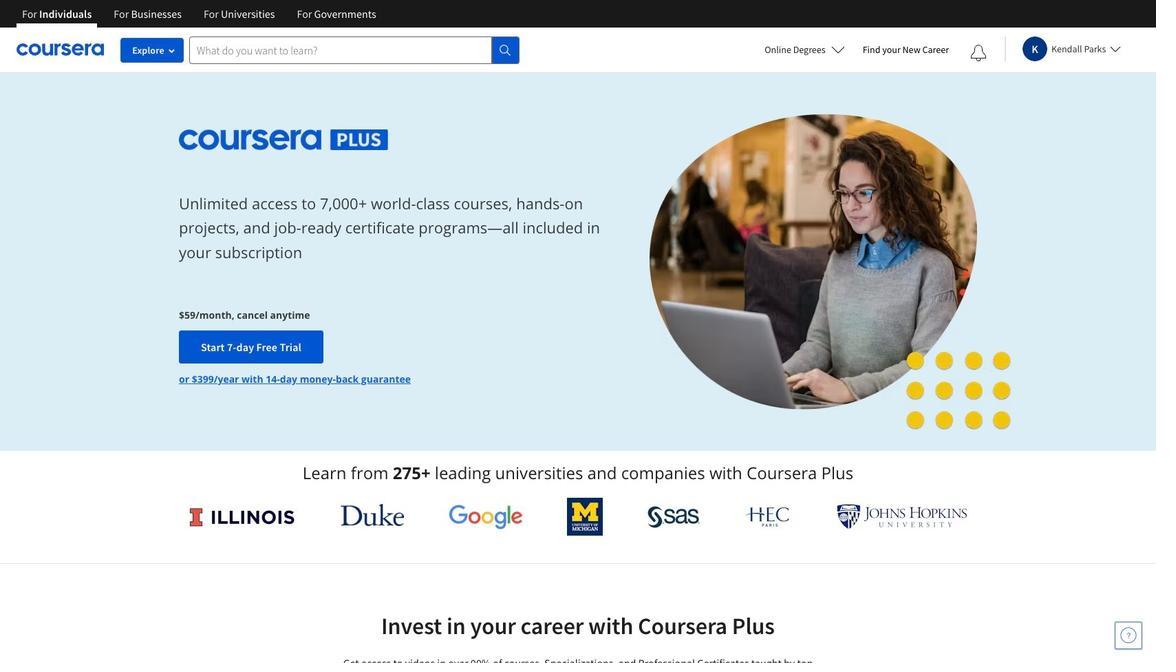 Task type: vqa. For each thing, say whether or not it's contained in the screenshot.
Johns Hopkins University image
yes



Task type: describe. For each thing, give the bounding box(es) containing it.
coursera image
[[17, 39, 104, 61]]

johns hopkins university image
[[837, 504, 968, 529]]

university of michigan image
[[568, 498, 603, 536]]

google image
[[449, 504, 523, 529]]

university of illinois at urbana-champaign image
[[189, 506, 296, 528]]

sas image
[[648, 506, 700, 528]]

coursera plus image
[[179, 129, 389, 150]]

hec paris image
[[745, 503, 793, 531]]



Task type: locate. For each thing, give the bounding box(es) containing it.
duke university image
[[341, 504, 404, 526]]

help center image
[[1121, 627, 1137, 644]]

What do you want to learn? text field
[[189, 36, 492, 64]]

None search field
[[189, 36, 520, 64]]

banner navigation
[[11, 0, 387, 28]]



